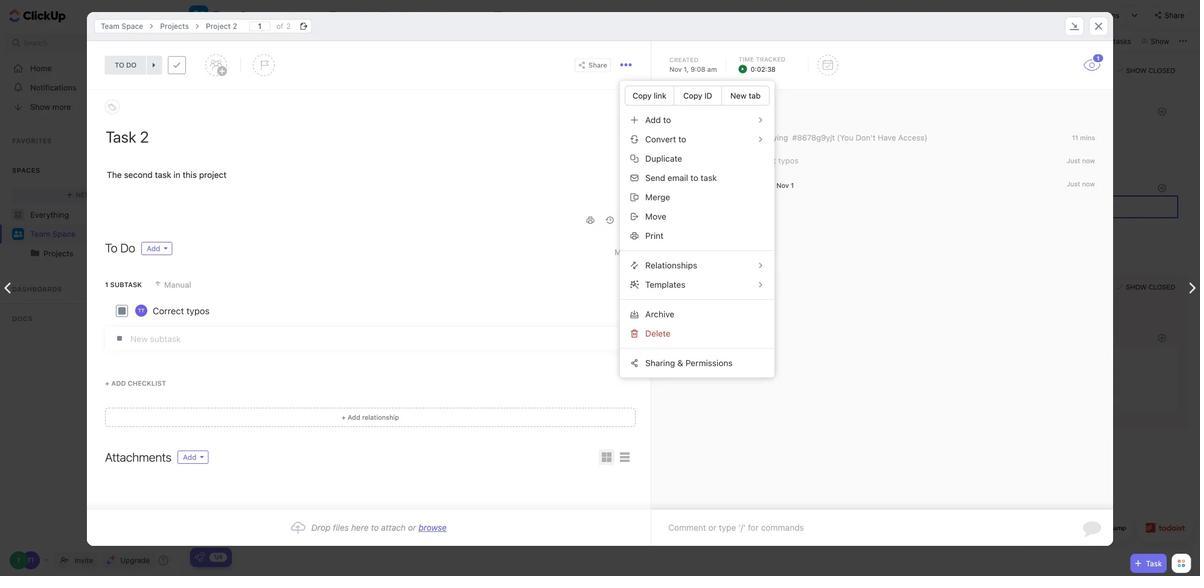 Task type: vqa. For each thing, say whether or not it's contained in the screenshot.
bottom THE NEVER
no



Task type: describe. For each thing, give the bounding box(es) containing it.
show for 1st show closed button
[[1126, 67, 1147, 75]]

attach
[[381, 523, 406, 533]]

notifications link
[[0, 78, 182, 97]]

of 2
[[276, 22, 291, 30]]

2 just from the top
[[1067, 180, 1080, 188]]

by
[[748, 133, 757, 142]]

link
[[654, 91, 666, 100]]

1/4
[[214, 554, 223, 561]]

automations
[[1075, 11, 1119, 19]]

project 2 link
[[200, 19, 243, 34]]

search tasks...
[[202, 37, 252, 45]]

+ for + add checklist
[[105, 380, 109, 388]]

drop
[[311, 523, 331, 533]]

team space link inside task locations 'element'
[[95, 19, 149, 34]]

created
[[669, 56, 699, 63]]

invite
[[75, 557, 93, 565]]

1 just now from the top
[[1067, 157, 1095, 165]]

task for task
[[1146, 560, 1162, 568]]

project 2
[[206, 22, 237, 30]]

Search tasks... text field
[[202, 33, 302, 49]]

+ new task
[[226, 419, 261, 426]]

move
[[645, 212, 666, 222]]

home link
[[0, 59, 182, 78]]

don't
[[856, 133, 876, 142]]

copy for copy id
[[683, 91, 702, 100]]

browse
[[418, 523, 447, 533]]

relationships button
[[625, 256, 770, 275]]

second
[[124, 170, 153, 180]]

docs
[[12, 315, 32, 323]]

team space inside task locations 'element'
[[101, 22, 143, 30]]

access)
[[898, 133, 927, 142]]

0 vertical spatial correct
[[748, 156, 776, 165]]

show closed for 2nd show closed button
[[1126, 283, 1175, 291]]

board link
[[342, 0, 370, 30]]

send email to task
[[645, 173, 717, 183]]

print link
[[625, 226, 770, 246]]

browse link
[[418, 523, 447, 533]]

drop files here to attach or browse
[[311, 523, 447, 533]]

dashboards
[[12, 286, 62, 293]]

task details element
[[87, 41, 1113, 90]]

convert
[[645, 134, 676, 144]]

copy id button
[[674, 86, 722, 106]]

add to
[[645, 115, 671, 125]]

3 you from the top
[[669, 180, 685, 190]]

3
[[261, 398, 266, 408]]

+ button
[[266, 73, 316, 85]]

sharing & permissions
[[645, 358, 733, 368]]

templates
[[645, 280, 685, 290]]

time
[[717, 180, 733, 190]]

home
[[30, 64, 52, 73]]

2 for of 2
[[286, 22, 291, 30]]

‎task
[[241, 352, 259, 362]]

minimize task image
[[1070, 22, 1079, 30]]

task 3 link
[[238, 393, 840, 413]]

to do
[[105, 241, 135, 255]]

delete link
[[625, 324, 770, 343]]

space for team space link within sidebar navigation
[[52, 230, 76, 239]]

am
[[707, 65, 717, 73]]

you created this task by copying #8678g9yjt (you don't have access)
[[669, 133, 927, 142]]

checklist
[[128, 380, 166, 388]]

list info image
[[256, 75, 263, 83]]

(you
[[837, 133, 854, 142]]

onboarding checklist button image
[[195, 553, 205, 563]]

new for new tab
[[730, 91, 747, 100]]

gantt
[[457, 10, 479, 20]]

print
[[645, 231, 664, 241]]

archive
[[645, 309, 674, 319]]

projects link up '1 subtask'
[[43, 244, 171, 263]]

time tracked
[[739, 56, 786, 62]]

dialog containing to do
[[87, 12, 1113, 546]]

everything
[[30, 210, 69, 219]]

2 vertical spatial new
[[232, 419, 246, 426]]

everything link
[[0, 205, 182, 225]]

send
[[645, 173, 665, 183]]

⌘k
[[156, 39, 167, 47]]

team space inside sidebar navigation
[[30, 230, 76, 239]]

team inside task locations 'element'
[[101, 22, 120, 30]]

convert to
[[645, 134, 686, 144]]

merge
[[645, 192, 670, 202]]

relationships
[[645, 260, 697, 270]]

task down task 3
[[248, 419, 261, 426]]

sharing
[[645, 358, 675, 368]]

add inside task body element
[[111, 380, 126, 388]]

0 vertical spatial this
[[715, 133, 729, 142]]

closed for 1st show closed button
[[1149, 67, 1175, 75]]

copy id
[[683, 91, 712, 100]]

1 inside ‎task 1 link
[[261, 352, 265, 362]]

to inside dialog
[[371, 523, 379, 533]]

‎task 1
[[241, 352, 265, 362]]

mine link
[[615, 242, 633, 263]]

task 3
[[241, 398, 266, 408]]

1 now from the top
[[1082, 157, 1095, 165]]

mins
[[1080, 134, 1095, 142]]

space for team space "button"
[[240, 9, 269, 21]]

the second task in this project
[[107, 170, 227, 180]]

new tab link
[[721, 86, 770, 106]]

to
[[105, 241, 118, 255]]

duplicate
[[645, 154, 682, 164]]

tracked
[[687, 180, 715, 190]]

1,
[[684, 65, 689, 73]]

more
[[52, 102, 71, 111]]

templates button
[[625, 275, 770, 295]]

+ for + new task
[[226, 419, 230, 426]]

to inside 'dropdown button'
[[663, 115, 671, 125]]

show for 2nd show closed button
[[1126, 283, 1147, 291]]

0 vertical spatial correct typos link
[[748, 156, 799, 165]]

Set task position in this List number field
[[249, 21, 270, 31]]

11 mins
[[1072, 134, 1095, 142]]



Task type: locate. For each thing, give the bounding box(es) containing it.
projects up ⌘k
[[160, 22, 189, 30]]

subtask:
[[715, 156, 746, 165]]

team inside sidebar navigation
[[30, 230, 50, 239]]

nov
[[669, 65, 682, 73], [776, 182, 789, 189]]

delete
[[645, 329, 671, 339]]

copy link button
[[625, 86, 674, 106]]

0 horizontal spatial this
[[183, 170, 197, 180]]

2 show closed from the top
[[1126, 283, 1175, 291]]

team up home link
[[101, 22, 120, 30]]

1 horizontal spatial new
[[232, 419, 246, 426]]

archive link
[[625, 305, 770, 324]]

2 vertical spatial team space
[[30, 230, 76, 239]]

1 horizontal spatial typos
[[778, 156, 799, 165]]

0 horizontal spatial add
[[111, 380, 126, 388]]

0 vertical spatial 1
[[791, 182, 794, 189]]

do
[[120, 241, 135, 255]]

+ inside 'button'
[[271, 75, 277, 83]]

0 vertical spatial typos
[[778, 156, 799, 165]]

2 vertical spatial you
[[669, 180, 685, 190]]

1 horizontal spatial share button
[[1150, 5, 1189, 25]]

add inside 'dropdown button'
[[645, 115, 661, 125]]

notifications
[[30, 83, 76, 92]]

0 vertical spatial share button
[[1150, 5, 1189, 25]]

created for created subtask:
[[685, 156, 713, 165]]

team space down everything on the top left of the page
[[30, 230, 76, 239]]

projects down everything on the top left of the page
[[43, 249, 73, 258]]

space down everything on the top left of the page
[[52, 230, 76, 239]]

0 horizontal spatial typos
[[186, 306, 210, 316]]

send email to task link
[[625, 168, 770, 188]]

share inside 'task details' element
[[589, 61, 607, 69]]

team space button
[[208, 2, 269, 28]]

to right here
[[371, 523, 379, 533]]

team space inside "button"
[[213, 9, 269, 21]]

move link
[[625, 207, 770, 226]]

space up home link
[[122, 22, 143, 30]]

0 vertical spatial show closed button
[[1114, 65, 1178, 77]]

team space up "set task position in this list" number field
[[213, 9, 269, 21]]

share for right the share button
[[1165, 11, 1184, 19]]

table
[[507, 10, 528, 20]]

1 closed from the top
[[1149, 67, 1175, 75]]

Edit task name text field
[[106, 127, 633, 147]]

1 2 from the left
[[233, 22, 237, 30]]

search up home
[[24, 39, 47, 47]]

id
[[704, 91, 712, 100]]

search for search tasks...
[[202, 37, 226, 45]]

team down everything on the top left of the page
[[30, 230, 50, 239]]

you up 'email'
[[669, 156, 683, 165]]

show inside sidebar navigation
[[30, 102, 50, 111]]

0 vertical spatial created
[[685, 133, 713, 142]]

you up duplicate
[[669, 133, 683, 142]]

0 vertical spatial team
[[213, 9, 238, 21]]

this
[[715, 133, 729, 142], [183, 170, 197, 180]]

team space
[[213, 9, 269, 21], [101, 22, 143, 30], [30, 230, 76, 239]]

calendar link
[[393, 0, 434, 30]]

nov left 1,
[[669, 65, 682, 73]]

1 vertical spatial now
[[1082, 180, 1095, 188]]

1 vertical spatial share button
[[575, 58, 611, 72]]

this inside task body element
[[183, 170, 197, 180]]

1 horizontal spatial correct
[[748, 156, 776, 165]]

just now
[[1067, 157, 1095, 165], [1067, 180, 1095, 188]]

1 vertical spatial show closed button
[[1114, 281, 1178, 293]]

1 you from the top
[[669, 133, 683, 142]]

1 vertical spatial nov
[[776, 182, 789, 189]]

convert to button
[[625, 130, 770, 149]]

2 vertical spatial team
[[30, 230, 50, 239]]

copy link
[[633, 91, 666, 100]]

team up project 2
[[213, 9, 238, 21]]

nov for created
[[669, 65, 682, 73]]

space
[[240, 9, 269, 21], [122, 22, 143, 30], [93, 191, 115, 199], [52, 230, 76, 239]]

you for created this task by copying
[[669, 133, 683, 142]]

closed for 2nd show closed button
[[1149, 283, 1175, 291]]

tracked time
[[687, 180, 735, 190]]

New subtask text field
[[130, 328, 632, 350]]

2 just now from the top
[[1067, 180, 1095, 188]]

0 horizontal spatial +
[[105, 380, 109, 388]]

tab
[[749, 91, 761, 100]]

nov for on
[[776, 182, 789, 189]]

1 vertical spatial typos
[[186, 306, 210, 316]]

0 vertical spatial new
[[730, 91, 747, 100]]

show closed for 1st show closed button
[[1126, 67, 1175, 75]]

0 vertical spatial task
[[241, 398, 259, 408]]

new down task 3
[[232, 419, 246, 426]]

1 vertical spatial team
[[101, 22, 120, 30]]

team
[[213, 9, 238, 21], [101, 22, 120, 30], [30, 230, 50, 239]]

0 vertical spatial you
[[669, 133, 683, 142]]

0 vertical spatial +
[[271, 75, 277, 83]]

1 show closed button from the top
[[1114, 65, 1178, 77]]

2 right of
[[286, 22, 291, 30]]

now
[[1082, 157, 1095, 165], [1082, 180, 1095, 188]]

0 vertical spatial share
[[1165, 11, 1184, 19]]

2 horizontal spatial new
[[730, 91, 747, 100]]

task body element
[[87, 90, 651, 510]]

2 show closed button from the top
[[1114, 281, 1178, 293]]

attachments
[[105, 450, 171, 464]]

correct inside task body element
[[153, 306, 184, 316]]

2 vertical spatial 1
[[261, 352, 265, 362]]

1 vertical spatial new
[[76, 191, 91, 199]]

1 vertical spatial created
[[685, 156, 713, 165]]

space down the
[[93, 191, 115, 199]]

1 horizontal spatial this
[[715, 133, 729, 142]]

1 vertical spatial task
[[1146, 560, 1162, 568]]

correct typos link
[[748, 156, 799, 165], [153, 305, 210, 318]]

in
[[174, 170, 180, 180]]

0 horizontal spatial task
[[241, 398, 259, 408]]

1 horizontal spatial copy
[[683, 91, 702, 100]]

correct typos link inside task body element
[[153, 305, 210, 318]]

or
[[408, 523, 416, 533]]

merge link
[[625, 188, 770, 207]]

0 horizontal spatial team space
[[30, 230, 76, 239]]

share for the share button in 'task details' element
[[589, 61, 607, 69]]

2 2 from the left
[[286, 22, 291, 30]]

task down "duplicate" link
[[701, 173, 717, 183]]

share
[[1165, 11, 1184, 19], [589, 61, 607, 69]]

1 horizontal spatial share
[[1165, 11, 1184, 19]]

to up convert to in the top right of the page
[[663, 115, 671, 125]]

favorites button
[[0, 126, 182, 155]]

you created subtask: correct typos
[[669, 156, 799, 165]]

2 horizontal spatial team
[[213, 9, 238, 21]]

1 vertical spatial correct
[[153, 306, 184, 316]]

0 vertical spatial team space
[[213, 9, 269, 21]]

copy inside 'copy link' button
[[633, 91, 652, 100]]

created for created this task by copying
[[685, 133, 713, 142]]

1 horizontal spatial task
[[1146, 560, 1162, 568]]

1 vertical spatial just now
[[1067, 180, 1095, 188]]

1 vertical spatial add
[[111, 380, 126, 388]]

search for search
[[24, 39, 47, 47]]

1 vertical spatial team space link
[[30, 225, 171, 244]]

search down project
[[202, 37, 226, 45]]

copy inside copy id button
[[683, 91, 702, 100]]

calendar
[[393, 10, 429, 20]]

2 up tasks...
[[233, 22, 237, 30]]

new for new space
[[76, 191, 91, 199]]

1 horizontal spatial team
[[101, 22, 120, 30]]

space inside "button"
[[240, 9, 269, 21]]

1 show closed from the top
[[1126, 67, 1175, 75]]

projects inside sidebar navigation
[[43, 249, 73, 258]]

duplicate link
[[625, 149, 770, 168]]

have
[[878, 133, 896, 142]]

1 horizontal spatial search
[[202, 37, 226, 45]]

1 horizontal spatial 2
[[286, 22, 291, 30]]

0 vertical spatial projects
[[160, 22, 189, 30]]

0 horizontal spatial correct typos link
[[153, 305, 210, 318]]

user friends image
[[14, 231, 23, 238]]

task
[[731, 133, 746, 142], [155, 170, 171, 180], [701, 173, 717, 183], [248, 419, 261, 426]]

search
[[202, 37, 226, 45], [24, 39, 47, 47]]

to right convert at the top right of the page
[[678, 134, 686, 144]]

1 vertical spatial share
[[589, 61, 607, 69]]

1 vertical spatial this
[[183, 170, 197, 180]]

copying
[[759, 133, 788, 142]]

+ for +
[[271, 75, 277, 83]]

0 vertical spatial just now
[[1067, 157, 1095, 165]]

of
[[276, 22, 283, 30]]

1 vertical spatial correct typos link
[[153, 305, 210, 318]]

correct
[[748, 156, 776, 165], [153, 306, 184, 316]]

2 for project 2
[[233, 22, 237, 30]]

dialog
[[87, 12, 1113, 546]]

1 vertical spatial show closed
[[1126, 283, 1175, 291]]

task left by
[[731, 133, 746, 142]]

0 horizontal spatial 1
[[105, 281, 108, 289]]

team space link down new space
[[30, 225, 171, 244]]

table link
[[507, 0, 533, 30]]

the
[[107, 170, 122, 180]]

1 vertical spatial team space
[[101, 22, 143, 30]]

0 horizontal spatial share
[[589, 61, 607, 69]]

0 vertical spatial now
[[1082, 157, 1095, 165]]

1 copy from the left
[[633, 91, 652, 100]]

tasks...
[[228, 37, 252, 45]]

to inside dropdown button
[[678, 134, 686, 144]]

sidebar navigation
[[0, 0, 182, 576]]

favorites
[[12, 137, 52, 145]]

0 vertical spatial add
[[645, 115, 661, 125]]

1 vertical spatial +
[[105, 380, 109, 388]]

nov right on
[[776, 182, 789, 189]]

new inside sidebar navigation
[[76, 191, 91, 199]]

2 now from the top
[[1082, 180, 1095, 188]]

task locations element
[[87, 12, 1113, 41]]

closed
[[1149, 67, 1175, 75], [1149, 283, 1175, 291]]

list link
[[299, 0, 319, 30]]

1 inside task body element
[[105, 281, 108, 289]]

tracked
[[756, 56, 786, 62]]

0 vertical spatial closed
[[1149, 67, 1175, 75]]

2 vertical spatial +
[[226, 419, 230, 426]]

show
[[1126, 67, 1147, 75], [30, 102, 50, 111], [1126, 283, 1147, 291]]

0 horizontal spatial 2
[[233, 22, 237, 30]]

1 just from the top
[[1067, 157, 1080, 165]]

time
[[739, 56, 754, 62]]

board
[[342, 10, 365, 20]]

0 vertical spatial team space link
[[95, 19, 149, 34]]

1 right ‎task
[[261, 352, 265, 362]]

2 copy from the left
[[683, 91, 702, 100]]

created down add to 'dropdown button'
[[685, 133, 713, 142]]

share button inside 'task details' element
[[575, 58, 611, 72]]

1 vertical spatial just
[[1067, 180, 1080, 188]]

2 closed from the top
[[1149, 283, 1175, 291]]

1 left subtask
[[105, 281, 108, 289]]

search inside sidebar navigation
[[24, 39, 47, 47]]

add up convert at the top right of the page
[[645, 115, 661, 125]]

1 horizontal spatial +
[[226, 419, 230, 426]]

&
[[677, 358, 683, 368]]

0 horizontal spatial team
[[30, 230, 50, 239]]

task for task 3
[[241, 398, 259, 408]]

onboarding checklist button element
[[195, 553, 205, 563]]

show closed button
[[1114, 65, 1178, 77], [1114, 281, 1178, 293]]

0 horizontal spatial share button
[[575, 58, 611, 72]]

list
[[299, 10, 314, 20]]

2 you from the top
[[669, 156, 683, 165]]

typos inside task body element
[[186, 306, 210, 316]]

project
[[206, 22, 231, 30]]

copy left link
[[633, 91, 652, 100]]

projects inside task locations 'element'
[[160, 22, 189, 30]]

2
[[233, 22, 237, 30], [286, 22, 291, 30]]

1 subtask
[[105, 281, 142, 289]]

0 horizontal spatial projects
[[43, 249, 73, 258]]

1 horizontal spatial correct typos link
[[748, 156, 799, 165]]

on
[[767, 182, 775, 189]]

0 vertical spatial nov
[[669, 65, 682, 73]]

this up the "subtask:"
[[715, 133, 729, 142]]

projects
[[160, 22, 189, 30], [43, 249, 73, 258]]

1 horizontal spatial add
[[645, 115, 661, 125]]

gantt link
[[457, 0, 484, 30]]

0 horizontal spatial nov
[[669, 65, 682, 73]]

files
[[333, 523, 349, 533]]

team inside team space "button"
[[213, 9, 238, 21]]

1 horizontal spatial 1
[[261, 352, 265, 362]]

task settings image
[[624, 63, 627, 66]]

1 horizontal spatial team space
[[101, 22, 143, 30]]

correct typos
[[153, 306, 210, 316]]

2 horizontal spatial 1
[[791, 182, 794, 189]]

2 vertical spatial show
[[1126, 283, 1147, 291]]

new left tab
[[730, 91, 747, 100]]

copy left the id on the right top of page
[[683, 91, 702, 100]]

subtask
[[110, 281, 142, 289]]

you up merge
[[669, 180, 685, 190]]

0 horizontal spatial correct
[[153, 306, 184, 316]]

1 right on
[[791, 182, 794, 189]]

email
[[668, 173, 688, 183]]

1 vertical spatial projects
[[43, 249, 73, 258]]

0 vertical spatial show
[[1126, 67, 1147, 75]]

0 horizontal spatial new
[[76, 191, 91, 199]]

1 horizontal spatial projects
[[160, 22, 189, 30]]

‎task 1 link
[[238, 347, 840, 367]]

team space link up home link
[[95, 19, 149, 34]]

0 horizontal spatial copy
[[633, 91, 652, 100]]

mine
[[615, 248, 633, 257]]

task left in
[[155, 170, 171, 180]]

+ inside task body element
[[105, 380, 109, 388]]

on nov 1
[[767, 182, 794, 189]]

0 horizontal spatial search
[[24, 39, 47, 47]]

copy for copy link
[[633, 91, 652, 100]]

projects link up ⌘k
[[154, 19, 195, 34]]

new tab
[[730, 91, 761, 100]]

show more
[[30, 102, 71, 111]]

new space
[[76, 191, 115, 199]]

you for created subtask:
[[669, 156, 683, 165]]

1 created from the top
[[685, 133, 713, 142]]

2 created from the top
[[685, 156, 713, 165]]

2 horizontal spatial +
[[271, 75, 277, 83]]

space for team space link inside task locations 'element'
[[122, 22, 143, 30]]

projects link down everything link
[[1, 244, 171, 263]]

1 vertical spatial show
[[30, 102, 50, 111]]

typos
[[778, 156, 799, 165], [186, 306, 210, 316]]

1 horizontal spatial nov
[[776, 182, 789, 189]]

new up everything link
[[76, 191, 91, 199]]

nov inside 'created nov 1, 9:08 am'
[[669, 65, 682, 73]]

created up send email to task link
[[685, 156, 713, 165]]

to right 'email'
[[690, 173, 698, 183]]

add left the checklist
[[111, 380, 126, 388]]

team space up home link
[[101, 22, 143, 30]]

1 vertical spatial 1
[[105, 281, 108, 289]]

copy
[[633, 91, 652, 100], [683, 91, 702, 100]]

here
[[351, 523, 369, 533]]

2 horizontal spatial team space
[[213, 9, 269, 21]]

1 vertical spatial closed
[[1149, 283, 1175, 291]]

0 vertical spatial just
[[1067, 157, 1080, 165]]

space up "set task position in this list" number field
[[240, 9, 269, 21]]

0 vertical spatial show closed
[[1126, 67, 1175, 75]]

add to button
[[625, 110, 770, 130]]

this right in
[[183, 170, 197, 180]]

space inside task locations 'element'
[[122, 22, 143, 30]]

team space link inside sidebar navigation
[[30, 225, 171, 244]]

1 vertical spatial you
[[669, 156, 683, 165]]



